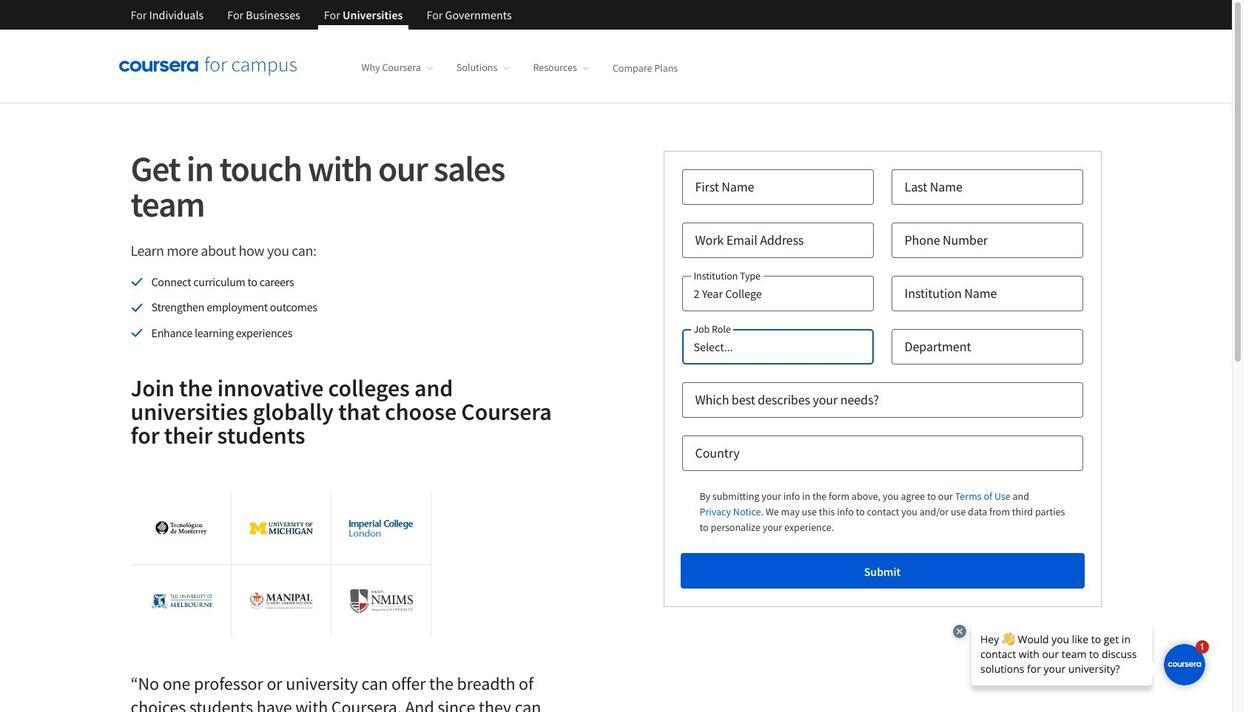 Task type: locate. For each thing, give the bounding box(es) containing it.
banner navigation
[[119, 0, 524, 41]]

the university of melbourne image
[[149, 584, 213, 619]]

coursera for campus image
[[119, 56, 297, 76]]

imperial college london image
[[350, 521, 413, 537]]

Country Code + Phone Number telephone field
[[892, 223, 1084, 258]]

First Name text field
[[682, 170, 874, 205]]

Institution Name text field
[[892, 276, 1084, 312]]



Task type: vqa. For each thing, say whether or not it's contained in the screenshot.
2nd are from the left
no



Task type: describe. For each thing, give the bounding box(es) containing it.
nmims image
[[350, 590, 413, 613]]

manipal university image
[[249, 593, 313, 611]]

Last Name text field
[[892, 170, 1084, 205]]

university of michigan image
[[249, 523, 313, 535]]

tecnológico de monterrey image
[[149, 522, 213, 536]]

Work Email Address email field
[[682, 223, 874, 258]]



